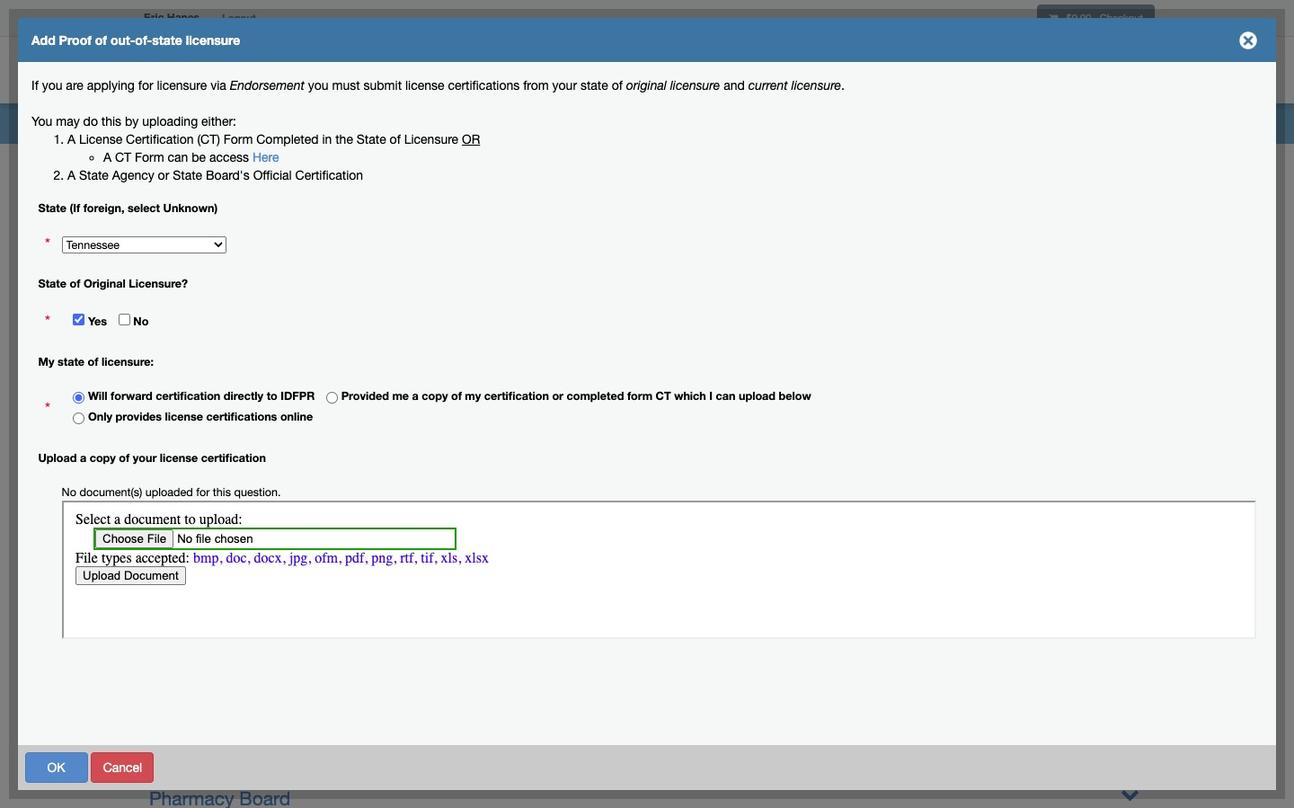Task type: locate. For each thing, give the bounding box(es) containing it.
can right i
[[716, 390, 736, 403]]

certifications up required.
[[448, 78, 520, 93]]

* left yes checkbox
[[45, 312, 50, 330]]

my
[[940, 66, 957, 78], [38, 355, 54, 369]]

& left nail
[[419, 322, 431, 343]]

1 vertical spatial education
[[45, 532, 102, 547]]

state left (if
[[38, 201, 67, 214]]

$0.00
[[1067, 12, 1092, 23]]

education location
[[45, 486, 154, 501]]

Yes checkbox
[[73, 314, 85, 325]]

nurse for licensed practical nurse
[[664, 631, 707, 645]]

do
[[83, 114, 98, 129]]

0 vertical spatial my
[[940, 66, 957, 78]]

licensure right original
[[670, 78, 720, 93]]

0 horizontal spatial agency
[[112, 168, 154, 182]]

0 vertical spatial certification
[[126, 132, 194, 147]]

are down here at the left top of the page
[[279, 165, 296, 178]]

method down record
[[45, 642, 88, 656]]

1 vertical spatial certification
[[295, 168, 363, 182]]

application down registered
[[45, 38, 108, 52]]

information down state of original licensure?
[[98, 303, 161, 317]]

1 vertical spatial and
[[83, 239, 105, 254]]

* left will forward certification directly to idfpr radio
[[45, 399, 50, 417]]

provided
[[341, 390, 389, 403]]

via down fields marked with an asterisk * are required.
[[418, 165, 434, 178]]

will forward certification directly to idfpr
[[88, 390, 315, 403]]

a
[[412, 390, 419, 403], [80, 451, 86, 465]]

me
[[392, 390, 409, 403]]

date of birth
[[45, 349, 116, 363]]

certification for upload a copy of your license certification
[[201, 451, 266, 465]]

state down be
[[173, 168, 202, 182]]

1 horizontal spatial are
[[279, 165, 296, 178]]

education down education information
[[102, 578, 158, 592]]

0 horizontal spatial a
[[80, 451, 86, 465]]

state left birth
[[58, 355, 85, 369]]

0 vertical spatial ct
[[115, 150, 131, 165]]

you may do this by uploading either: a license certification (ct) form completed in the state of licensure or a ct form can be access here a state agency or state board's official certification
[[31, 114, 480, 182]]

1 vertical spatial are
[[415, 122, 435, 138]]

0 horizontal spatial certification
[[126, 132, 194, 147]]

yes
[[88, 315, 107, 328]]

your right from
[[552, 78, 577, 93]]

nursing down "no document(s) uploaded for this question."
[[149, 529, 215, 551]]

licensure right the current
[[792, 78, 842, 93]]

nail
[[436, 322, 468, 343]]

limited liability company link
[[149, 411, 368, 432]]

1 medical from the top
[[149, 470, 216, 492]]

temporary
[[45, 440, 104, 455]]

licensure down logout
[[186, 32, 240, 48]]

& right lpn
[[360, 529, 372, 551]]

and inside public and mailing addresses
[[83, 239, 105, 254]]

1 horizontal spatial out-
[[268, 78, 294, 93]]

2 vertical spatial license
[[160, 451, 198, 465]]

limited
[[149, 411, 211, 432]]

location
[[105, 486, 154, 501]]

of
[[95, 32, 107, 48], [254, 78, 265, 93], [612, 78, 623, 93], [390, 132, 401, 147], [70, 277, 80, 290], [75, 349, 86, 363], [88, 355, 98, 369], [451, 390, 462, 403], [119, 451, 130, 465], [89, 624, 100, 638], [79, 734, 90, 748]]

only
[[88, 410, 112, 424]]

a
[[67, 132, 76, 147], [103, 150, 112, 165], [67, 168, 76, 182]]

close window image
[[1234, 26, 1263, 55], [1234, 26, 1263, 55]]

1 vertical spatial state
[[581, 78, 608, 93]]

you left must
[[308, 78, 329, 93]]

1 vertical spatial application
[[45, 129, 108, 144]]

party
[[45, 193, 74, 208]]

can left be
[[168, 150, 188, 165]]

1 vertical spatial information
[[105, 532, 169, 547]]

1 horizontal spatial can
[[716, 390, 736, 403]]

license down 'detective,'
[[165, 410, 203, 424]]

1 vertical spatial chevron down image
[[1121, 785, 1140, 804]]

1 horizontal spatial state
[[152, 32, 182, 48]]

2 vertical spatial education
[[102, 578, 158, 592]]

state up with
[[310, 78, 339, 93]]

0 horizontal spatial no
[[62, 485, 76, 499]]

certification right 'my'
[[484, 390, 549, 403]]

state left original
[[581, 78, 608, 93]]

no
[[133, 315, 149, 328], [62, 485, 76, 499]]

start
[[140, 631, 167, 645]]

nurse(rn)
[[109, 20, 167, 34]]

*
[[407, 122, 412, 138], [45, 235, 50, 253], [45, 312, 50, 330], [45, 399, 50, 417]]

0 vertical spatial this
[[101, 114, 121, 129]]

Only provides license certifications online radio
[[73, 413, 85, 425]]

a down "license"
[[103, 150, 112, 165]]

nurse down logout
[[218, 32, 262, 48]]

fingerprint
[[317, 381, 408, 403]]

No checkbox
[[118, 314, 130, 325]]

1 vertical spatial certifications
[[206, 410, 277, 424]]

via
[[210, 78, 226, 93], [418, 165, 434, 178]]

copy up document(s)
[[90, 451, 116, 465]]

my for my state of licensure:
[[38, 355, 54, 369]]

1 vertical spatial proof of out-of-state licensure
[[45, 734, 164, 766]]

provides
[[116, 410, 162, 424]]

2 horizontal spatial of-
[[294, 78, 310, 93]]

state down eric hanes
[[152, 32, 182, 48]]

are left required.
[[415, 122, 435, 138]]

1 vertical spatial form
[[135, 150, 164, 165]]

applying
[[87, 78, 135, 93], [299, 165, 345, 178]]

education down upload
[[45, 486, 102, 501]]

state up occupational
[[134, 734, 164, 748]]

for down the
[[348, 165, 363, 178]]

form up "access"
[[224, 132, 253, 147]]

state
[[152, 32, 182, 48], [581, 78, 608, 93], [58, 355, 85, 369]]

nursing for nursing board (rn, lpn & apn)
[[149, 529, 215, 551]]

0 horizontal spatial nurse
[[218, 32, 262, 48]]

endorsement
[[230, 78, 305, 93]]

form up third-
[[135, 150, 164, 165]]

nursing right start link
[[214, 631, 258, 645]]

of inside the record of licensure method
[[89, 624, 100, 638]]

of inside the proof of out-of-state licensure
[[79, 734, 90, 748]]

if left military
[[31, 78, 38, 93]]

nursing board
[[214, 631, 296, 645]]

Will forward certification directly to IDFPR radio
[[73, 392, 85, 404]]

this up "application method" on the left top of the page
[[101, 114, 121, 129]]

0 vertical spatial a
[[412, 390, 419, 403]]

1 vertical spatial copy
[[90, 451, 116, 465]]

Provided me a copy of my certification or completed form CT which I can upload below radio
[[326, 392, 338, 404]]

1 vertical spatial via
[[418, 165, 434, 178]]

0 vertical spatial certifications
[[448, 78, 520, 93]]

fields marked with an asterisk * are required.
[[220, 122, 491, 138]]

information down location
[[105, 532, 169, 547]]

2 chevron down image from the top
[[1121, 785, 1140, 804]]

chevron down image
[[1121, 497, 1140, 516], [1121, 785, 1140, 804]]

state inside the proof of out-of-state licensure
[[134, 734, 164, 748]]

nurse right 'practical'
[[664, 631, 707, 645]]

add
[[31, 32, 55, 48]]

education for education information
[[45, 532, 102, 547]]

0 vertical spatial therapy
[[231, 440, 300, 462]]

0 vertical spatial nursing
[[108, 440, 151, 455]]

0 vertical spatial chevron down image
[[1121, 497, 1140, 516]]

directly
[[224, 390, 264, 403]]

1 chevron down image from the top
[[1121, 497, 1140, 516]]

for up state (if foreign, select unknown)
[[123, 175, 138, 190]]

no down upload
[[62, 485, 76, 499]]

agency up state (if foreign, select unknown)
[[112, 168, 154, 182]]

certification down uploading
[[126, 132, 194, 147]]

medical corporation
[[149, 500, 322, 521]]

shopping cart image
[[1049, 13, 1058, 24]]

certification down in
[[295, 168, 363, 182]]

2 vertical spatial are
[[279, 165, 296, 178]]

0 vertical spatial or
[[158, 168, 169, 182]]

architecture
[[149, 262, 251, 284]]

my up name
[[38, 355, 54, 369]]

nursing board (rn, lpn & apn)
[[149, 529, 420, 551]]

state right the
[[357, 132, 386, 147]]

occupational therapy board link
[[149, 758, 392, 779]]

a right upload
[[80, 451, 86, 465]]

ct right form
[[656, 390, 671, 403]]

1 horizontal spatial nurse
[[664, 631, 707, 645]]

copy right me
[[422, 390, 448, 403]]

2 horizontal spatial you
[[308, 78, 329, 93]]

board
[[250, 233, 301, 254], [256, 262, 307, 284], [308, 292, 359, 314], [575, 322, 626, 343], [209, 351, 260, 373], [580, 381, 631, 403], [305, 440, 356, 462], [221, 470, 272, 492], [220, 529, 271, 551], [214, 574, 251, 589], [262, 631, 296, 645], [340, 758, 392, 779]]

1 vertical spatial or
[[552, 390, 564, 403]]

certifications down directly
[[206, 410, 277, 424]]

may
[[56, 114, 80, 129]]

public
[[45, 239, 80, 254]]

1 horizontal spatial and
[[724, 78, 745, 93]]

2 application from the top
[[45, 129, 108, 144]]

nursing down "provides"
[[108, 440, 151, 455]]

1 vertical spatial applying
[[299, 165, 345, 178]]

my left account
[[940, 66, 957, 78]]

applying down in
[[299, 165, 345, 178]]

0 vertical spatial application
[[45, 38, 108, 52]]

1 vertical spatial out-
[[93, 734, 119, 748]]

if right 35.
[[246, 165, 253, 178]]

services
[[1082, 66, 1133, 78]]

below
[[779, 390, 811, 403]]

1 application from the top
[[45, 38, 108, 52]]

0 horizontal spatial are
[[66, 78, 83, 93]]

change
[[82, 395, 126, 409]]

2 vertical spatial nursing
[[214, 631, 258, 645]]

this up the 'medical corporation'
[[213, 485, 231, 499]]

alarm
[[430, 381, 479, 403]]

1 vertical spatial no
[[62, 485, 76, 499]]

1 vertical spatial therapy
[[267, 758, 335, 779]]

via up either:
[[210, 78, 226, 93]]

0 horizontal spatial of-
[[119, 734, 134, 748]]

&
[[419, 322, 431, 343], [413, 381, 425, 403], [368, 470, 380, 492], [461, 470, 473, 492], [360, 529, 372, 551]]

by
[[125, 114, 139, 129]]

or inside you may do this by uploading either: a license certification (ct) form completed in the state of licensure or a ct form can be access here a state agency or state board's official certification
[[158, 168, 169, 182]]

or left completed
[[552, 390, 564, 403]]

are left status
[[66, 78, 83, 93]]

education up domestic on the left bottom of page
[[45, 532, 102, 547]]

for inside authorization for third- party contact
[[123, 175, 138, 190]]

0 vertical spatial your
[[552, 78, 577, 93]]

or up select
[[158, 168, 169, 182]]

state of original licensure? element
[[62, 310, 149, 334]]

your up location
[[133, 451, 157, 465]]

status
[[89, 84, 125, 98]]

completed
[[567, 390, 624, 403]]

None button
[[25, 752, 88, 783], [91, 752, 154, 783], [227, 752, 299, 783], [302, 752, 352, 783], [1145, 752, 1256, 783], [25, 752, 88, 783], [91, 752, 154, 783], [227, 752, 299, 783], [302, 752, 352, 783], [1145, 752, 1256, 783]]

medical down "no document(s) uploaded for this question."
[[149, 500, 216, 521]]

my account link
[[926, 40, 1026, 103]]

1 horizontal spatial of-
[[135, 32, 152, 48]]

add proof of out-of-state licensure
[[31, 32, 240, 48]]

for up by
[[138, 78, 153, 93]]

1 vertical spatial medical
[[149, 500, 216, 521]]

license up "no document(s) uploaded for this question."
[[160, 451, 198, 465]]

0 horizontal spatial via
[[210, 78, 226, 93]]

1 horizontal spatial form
[[224, 132, 253, 147]]

will
[[88, 390, 108, 403]]

application down may
[[45, 129, 108, 144]]

no right no option
[[133, 315, 149, 328]]

record of licensure method
[[45, 624, 158, 656]]

1 horizontal spatial my
[[940, 66, 957, 78]]

0 vertical spatial copy
[[422, 390, 448, 403]]

0 vertical spatial state
[[152, 32, 182, 48]]

certification up only provides license certifications online
[[156, 390, 221, 403]]

1 vertical spatial if
[[246, 165, 253, 178]]

if
[[31, 78, 38, 93], [246, 165, 253, 178]]

& right surgeon
[[461, 470, 473, 492]]

application inside the 'registered nurse(rn) application instructions'
[[45, 38, 108, 52]]

you up you
[[42, 78, 62, 93]]

of- inside the proof of out-of-state licensure
[[119, 734, 134, 748]]

0 horizontal spatial and
[[83, 239, 105, 254]]

esthetics
[[336, 322, 414, 343]]

out- inside the proof of out-of-state licensure
[[93, 734, 119, 748]]

certification
[[126, 132, 194, 147], [295, 168, 363, 182]]

licensure inside the record of licensure method
[[104, 624, 158, 638]]

1 horizontal spatial this
[[213, 485, 231, 499]]

agency
[[112, 168, 154, 182], [239, 292, 302, 314]]

1 horizontal spatial copy
[[422, 390, 448, 403]]

0 vertical spatial nurse
[[218, 32, 262, 48]]

with
[[309, 122, 334, 138]]

1 horizontal spatial a
[[412, 390, 419, 403]]

a right me
[[412, 390, 419, 403]]

0 vertical spatial information
[[98, 303, 161, 317]]

start link
[[140, 631, 167, 645]]

can inside you may do this by uploading either: a license certification (ct) form completed in the state of licensure or a ct form can be access here a state agency or state board's official certification
[[168, 150, 188, 165]]

and left the current
[[724, 78, 745, 93]]

2 vertical spatial of-
[[119, 734, 134, 748]]

0 horizontal spatial form
[[135, 150, 164, 165]]

a up party
[[67, 168, 76, 182]]

0 horizontal spatial out-
[[93, 734, 119, 748]]

close window image for add proof of out-of-state licensure
[[1234, 26, 1263, 55]]

0 horizontal spatial or
[[158, 168, 169, 182]]

technology
[[473, 322, 569, 343]]

certification
[[156, 390, 221, 403], [484, 390, 549, 403], [201, 451, 266, 465]]

0 horizontal spatial method
[[45, 642, 88, 656]]

a down may
[[67, 132, 76, 147]]

of-
[[135, 32, 152, 48], [294, 78, 310, 93], [119, 734, 134, 748]]

0 horizontal spatial your
[[133, 451, 157, 465]]

method down by
[[112, 129, 155, 144]]

1 horizontal spatial no
[[133, 315, 149, 328]]

you down here at the left top of the page
[[256, 165, 276, 178]]

1 vertical spatial of-
[[294, 78, 310, 93]]

medical inside accounting board architecture board collection agency board barber, cosmetology, esthetics & nail technology board dental board detective, security, fingerprint & alarm contractor board limited liability company massage therapy board medical board (physician & surgeon & chiropractor)
[[149, 470, 216, 492]]

nursing
[[108, 440, 151, 455], [149, 529, 215, 551], [214, 631, 258, 645]]

1 vertical spatial nurse
[[664, 631, 707, 645]]

1 horizontal spatial method
[[112, 129, 155, 144]]

application method
[[45, 129, 155, 144]]

applying up do
[[87, 78, 135, 93]]

instructions
[[112, 38, 177, 52]]

corporation
[[221, 500, 322, 521]]

0 vertical spatial medical
[[149, 470, 216, 492]]

2 horizontal spatial state
[[581, 78, 608, 93]]

must
[[332, 78, 360, 93]]

0 vertical spatial via
[[210, 78, 226, 93]]

0 horizontal spatial proof of out-of-state licensure
[[45, 734, 164, 766]]

0 vertical spatial can
[[168, 150, 188, 165]]

upload
[[739, 390, 776, 403]]

1 horizontal spatial agency
[[239, 292, 302, 314]]

chiropractor)
[[478, 470, 589, 492]]

agency up cosmetology,
[[239, 292, 302, 314]]

and up addresses
[[83, 239, 105, 254]]

1 horizontal spatial via
[[418, 165, 434, 178]]

this
[[101, 114, 121, 129], [213, 485, 231, 499]]

therapy
[[231, 440, 300, 462], [267, 758, 335, 779]]

1 vertical spatial this
[[213, 485, 231, 499]]

license right submit
[[405, 78, 445, 93]]

state up "contact"
[[79, 168, 109, 182]]

education
[[45, 486, 102, 501], [45, 532, 102, 547], [102, 578, 158, 592]]

certification down liability at bottom left
[[201, 451, 266, 465]]

ct down "license"
[[115, 150, 131, 165]]

dental board link
[[149, 351, 260, 373]]

0 vertical spatial proof of out-of-state licensure
[[220, 78, 397, 93]]

agency inside accounting board architecture board collection agency board barber, cosmetology, esthetics & nail technology board dental board detective, security, fingerprint & alarm contractor board limited liability company massage therapy board medical board (physician & surgeon & chiropractor)
[[239, 292, 302, 314]]

0 vertical spatial are
[[66, 78, 83, 93]]

0 vertical spatial applying
[[87, 78, 135, 93]]

no inside state of original licensure? element
[[133, 315, 149, 328]]

medical down massage
[[149, 470, 216, 492]]

architecture board link
[[149, 262, 307, 284]]



Task type: describe. For each thing, give the bounding box(es) containing it.
2 horizontal spatial are
[[415, 122, 435, 138]]

1 horizontal spatial your
[[552, 78, 577, 93]]

board's
[[206, 168, 250, 182]]

licensed practical nurse
[[528, 631, 707, 645]]

occupational therapy board
[[149, 758, 392, 779]]

in
[[322, 132, 332, 147]]

checkout
[[1100, 12, 1143, 23]]

close window image for registered professional nurse
[[1234, 26, 1263, 55]]

to
[[267, 390, 278, 403]]

record
[[45, 624, 86, 638]]

2 vertical spatial proof
[[45, 734, 75, 748]]

i
[[710, 390, 713, 403]]

.
[[842, 78, 845, 93]]

detective, security, fingerprint & alarm contractor board link
[[149, 381, 631, 403]]

chevron down image inside medical corporation link
[[1121, 497, 1140, 516]]

home
[[880, 66, 912, 78]]

0 vertical spatial if
[[31, 78, 38, 93]]

1 horizontal spatial ct
[[656, 390, 671, 403]]

license
[[79, 132, 122, 147]]

original
[[84, 277, 126, 290]]

contractor
[[485, 381, 575, 403]]

required.
[[438, 122, 491, 138]]

be
[[192, 150, 206, 165]]

education for education location
[[45, 486, 102, 501]]

contact
[[78, 193, 123, 208]]

2 vertical spatial a
[[67, 168, 76, 182]]

third-
[[141, 175, 175, 190]]

nursing board (rn, lpn & apn) link
[[149, 529, 420, 551]]

0 vertical spatial form
[[224, 132, 253, 147]]

dental
[[149, 351, 203, 373]]

method inside the record of licensure method
[[45, 642, 88, 656]]

0 vertical spatial out-
[[268, 78, 294, 93]]

out-
[[110, 32, 135, 48]]

here
[[253, 150, 279, 165]]

an
[[337, 122, 352, 138]]

company
[[286, 411, 368, 432]]

lpn
[[318, 529, 354, 551]]

licensure down asterisk
[[366, 165, 415, 178]]

information for personal information
[[98, 303, 161, 317]]

authorization
[[45, 175, 119, 190]]

foreign,
[[83, 201, 124, 214]]

uploaded
[[145, 485, 193, 499]]

1 horizontal spatial if
[[246, 165, 253, 178]]

military status
[[45, 84, 125, 98]]

fields
[[220, 122, 256, 138]]

original
[[626, 78, 667, 93]]

0 vertical spatial a
[[67, 132, 76, 147]]

0 vertical spatial method
[[112, 129, 155, 144]]

* right asterisk
[[407, 122, 412, 138]]

1 vertical spatial a
[[80, 451, 86, 465]]

& right me
[[413, 381, 425, 403]]

online services link
[[1026, 40, 1160, 103]]

licensure inside you may do this by uploading either: a license certification (ct) form completed in the state of licensure or a ct form can be access here a state agency or state board's official certification
[[404, 132, 459, 147]]

1 vertical spatial can
[[716, 390, 736, 403]]

certification for provided me a copy of my certification or completed form ct which i can upload below
[[484, 390, 549, 403]]

licensure:
[[102, 355, 154, 369]]

0 vertical spatial license
[[405, 78, 445, 93]]

accounting board link
[[149, 233, 301, 254]]

upload a copy of your license certification
[[38, 451, 266, 465]]

document(s)
[[79, 485, 142, 499]]

either:
[[201, 114, 236, 129]]

1 vertical spatial a
[[103, 150, 112, 165]]

hanes
[[167, 11, 200, 24]]

$0.00 checkout
[[1064, 12, 1143, 23]]

(if
[[70, 201, 80, 214]]

my account
[[940, 66, 1012, 78]]

nurse for registered professional nurse
[[218, 32, 262, 48]]

licensure?
[[129, 277, 188, 290]]

my for my account
[[940, 66, 957, 78]]

no for no document(s) uploaded for this question.
[[62, 485, 76, 499]]

idfpr
[[281, 390, 315, 403]]

upload
[[38, 451, 77, 465]]

occupational
[[149, 758, 261, 779]]

& left surgeon
[[368, 470, 380, 492]]

(rn,
[[276, 529, 313, 551]]

accounting board architecture board collection agency board barber, cosmetology, esthetics & nail technology board dental board detective, security, fingerprint & alarm contractor board limited liability company massage therapy board medical board (physician & surgeon & chiropractor)
[[149, 233, 631, 492]]

marked
[[259, 122, 305, 138]]

1 horizontal spatial certifications
[[448, 78, 520, 93]]

of inside you may do this by uploading either: a license certification (ct) form completed in the state of licensure or a ct form can be access here a state agency or state board's official certification
[[390, 132, 401, 147]]

mailing
[[108, 239, 148, 254]]

0 horizontal spatial you
[[42, 78, 62, 93]]

forward
[[111, 390, 153, 403]]

massage
[[149, 440, 226, 462]]

from
[[523, 78, 549, 93]]

name
[[45, 395, 78, 409]]

you
[[31, 114, 52, 129]]

illinois department of financial and professional regulation image
[[135, 40, 545, 98]]

domestic education
[[45, 578, 158, 592]]

personal information
[[45, 303, 161, 317]]

35. if you are applying for licensure via
[[227, 165, 437, 178]]

date
[[45, 349, 71, 363]]

state of original licensure?
[[38, 277, 188, 290]]

* up addresses
[[45, 235, 50, 253]]

1 horizontal spatial you
[[256, 165, 276, 178]]

0 vertical spatial proof
[[59, 32, 92, 48]]

no for no
[[133, 315, 149, 328]]

my state of licensure:
[[38, 355, 154, 369]]

1 horizontal spatial applying
[[299, 165, 345, 178]]

submit
[[364, 78, 402, 93]]

ct inside you may do this by uploading either: a license certification (ct) form completed in the state of licensure or a ct form can be access here a state agency or state board's official certification
[[115, 150, 131, 165]]

therapy inside accounting board architecture board collection agency board barber, cosmetology, esthetics & nail technology board dental board detective, security, fingerprint & alarm contractor board limited liability company massage therapy board medical board (physician & surgeon & chiropractor)
[[231, 440, 300, 462]]

provided me a copy of my certification or completed form ct which i can upload below
[[341, 390, 811, 403]]

military
[[45, 84, 85, 98]]

(ct)
[[197, 132, 220, 147]]

logout
[[222, 12, 256, 23]]

uploading
[[142, 114, 198, 129]]

2 medical from the top
[[149, 500, 216, 521]]

nursing for nursing board
[[214, 631, 258, 645]]

question.
[[234, 485, 281, 499]]

medical corporation link
[[149, 497, 1140, 521]]

state down addresses
[[38, 277, 67, 290]]

liability
[[217, 411, 281, 432]]

addresses
[[45, 257, 104, 271]]

access
[[209, 150, 249, 165]]

2 vertical spatial state
[[58, 355, 85, 369]]

collection
[[149, 292, 234, 314]]

accounting
[[149, 233, 245, 254]]

detective,
[[149, 381, 234, 403]]

select
[[128, 201, 160, 214]]

practical
[[592, 631, 661, 645]]

1 horizontal spatial proof of out-of-state licensure
[[220, 78, 397, 93]]

if you are applying for licensure via endorsement you must submit license certifications from your state of original licensure and current licensure .
[[31, 78, 845, 93]]

online
[[280, 410, 313, 424]]

1 vertical spatial proof
[[220, 78, 251, 93]]

licensure up uploading
[[157, 78, 207, 93]]

this inside you may do this by uploading either: a license certification (ct) form completed in the state of licensure or a ct form can be access here a state agency or state board's official certification
[[101, 114, 121, 129]]

information for education information
[[105, 532, 169, 547]]

for right uploaded
[[196, 485, 210, 499]]

registered
[[45, 20, 106, 34]]

1 vertical spatial your
[[133, 451, 157, 465]]

barber,
[[149, 322, 210, 343]]

1 vertical spatial license
[[165, 410, 203, 424]]

unknown)
[[163, 201, 218, 214]]

licensed
[[528, 631, 589, 645]]

agency inside you may do this by uploading either: a license certification (ct) form completed in the state of licensure or a ct form can be access here a state agency or state board's official certification
[[112, 168, 154, 182]]

birth
[[89, 349, 116, 363]]



